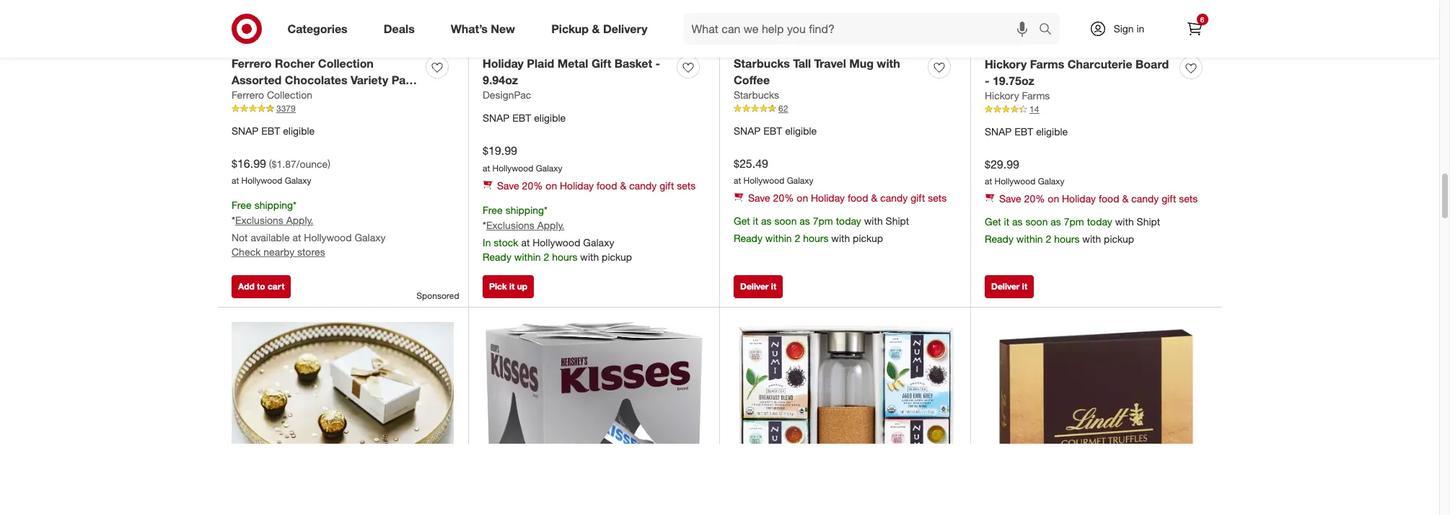 Task type: vqa. For each thing, say whether or not it's contained in the screenshot.
: related to 87112782
no



Task type: describe. For each thing, give the bounding box(es) containing it.
deliver for $25.49
[[740, 282, 769, 293]]

pickup & delivery link
[[539, 13, 666, 45]]

assorted
[[232, 73, 282, 87]]

holiday plaid metal gift basket - 9.94oz link
[[483, 55, 671, 88]]

galaxy inside $29.99 at hollywood galaxy
[[1038, 176, 1065, 187]]

save 20% on holiday food & candy gift sets for $25.49
[[748, 192, 947, 204]]

in
[[1137, 22, 1145, 35]]

sets for starbucks tall travel mug with coffee
[[928, 192, 947, 204]]

today for $25.49
[[836, 215, 861, 227]]

today for $29.99
[[1087, 216, 1112, 228]]

variety
[[351, 73, 388, 87]]

shipt for hickory farms charcuterie board - 19.75oz
[[1137, 216, 1160, 228]]

$25.49
[[734, 156, 768, 171]]

free for free shipping * * exclusions apply. in stock at  hollywood galaxy ready within 2 hours with pickup
[[483, 204, 503, 217]]

20% for $25.49
[[773, 192, 794, 204]]

snap for hickory farms charcuterie board - 19.75oz
[[985, 125, 1012, 138]]

* up not
[[232, 214, 235, 227]]

- inside hickory farms charcuterie board - 19.75oz
[[985, 73, 990, 88]]

snap ebt eligible down designpac link
[[483, 112, 566, 124]]

deals link
[[371, 13, 433, 45]]

sign
[[1114, 22, 1134, 35]]

(
[[269, 158, 272, 170]]

ferrero collection
[[232, 89, 312, 101]]

on for $25.49
[[797, 192, 808, 204]]

within for $29.99
[[1016, 233, 1043, 245]]

exclusions apply. link for stock
[[486, 219, 564, 232]]

with inside free shipping * * exclusions apply. in stock at  hollywood galaxy ready within 2 hours with pickup
[[580, 251, 599, 263]]

cart
[[268, 282, 285, 293]]

sign in link
[[1077, 13, 1167, 45]]

holiday plaid metal gift basket - 9.94oz
[[483, 56, 660, 87]]

save for $25.49
[[748, 192, 770, 204]]

snap ebt eligible for ferrero rocher collection assorted chocolates variety pack - 9.1oz
[[232, 125, 315, 137]]

with inside starbucks tall travel mug with coffee
[[877, 56, 900, 71]]

hollywood inside free shipping * * exclusions apply. not available at hollywood galaxy check nearby stores
[[304, 232, 352, 244]]

starbucks link
[[734, 88, 779, 103]]

soon for $29.99
[[1026, 216, 1048, 228]]

3379 link
[[232, 103, 454, 115]]

candy for starbucks tall travel mug with coffee
[[880, 192, 908, 204]]

add to cart button
[[232, 276, 291, 299]]

hollywood inside $16.99 ( $1.87 /ounce ) at hollywood galaxy
[[241, 176, 282, 186]]

gift
[[592, 56, 611, 71]]

deliver it button for $25.49
[[734, 276, 783, 299]]

pickup inside free shipping * * exclusions apply. in stock at  hollywood galaxy ready within 2 hours with pickup
[[602, 251, 632, 263]]

collection inside ferrero collection link
[[267, 89, 312, 101]]

nearby
[[264, 246, 294, 258]]

what's
[[451, 21, 488, 36]]

check nearby stores button
[[232, 245, 325, 260]]

available
[[251, 232, 290, 244]]

/ounce
[[296, 158, 328, 170]]

ebt for starbucks tall travel mug with coffee
[[764, 125, 782, 137]]

in
[[483, 237, 491, 249]]

it for starbucks tall travel mug with coffee
[[771, 282, 776, 293]]

pick it up
[[489, 282, 528, 293]]

* down $16.99 ( $1.87 /ounce ) at hollywood galaxy
[[293, 199, 297, 212]]

at inside free shipping * * exclusions apply. in stock at  hollywood galaxy ready within 2 hours with pickup
[[521, 237, 530, 249]]

on for $29.99
[[1048, 193, 1059, 205]]

ebt for ferrero rocher collection assorted chocolates variety pack - 9.1oz
[[261, 125, 280, 137]]

at inside $19.99 at hollywood galaxy
[[483, 163, 490, 174]]

$1.87
[[272, 158, 296, 170]]

holiday for $29.99
[[1062, 193, 1096, 205]]

coffee
[[734, 73, 770, 87]]

sign in
[[1114, 22, 1145, 35]]

ferrero rocher collection assorted chocolates variety pack - 9.1oz
[[232, 56, 419, 104]]

designpac
[[483, 89, 531, 101]]

get it as soon as 7pm today with shipt ready within 2 hours with pickup for $29.99
[[985, 216, 1160, 245]]

)
[[328, 158, 330, 170]]

what's new link
[[439, 13, 533, 45]]

tall
[[793, 56, 811, 71]]

* down $19.99 at hollywood galaxy
[[544, 204, 548, 217]]

at inside $29.99 at hollywood galaxy
[[985, 176, 992, 187]]

within for $25.49
[[765, 232, 792, 245]]

mug
[[849, 56, 874, 71]]

14 link
[[985, 104, 1208, 116]]

get it as soon as 7pm today with shipt ready within 2 hours with pickup for $25.49
[[734, 215, 909, 245]]

19.75oz
[[993, 73, 1035, 88]]

20% for $19.99
[[522, 180, 543, 192]]

check
[[232, 246, 261, 258]]

snap down designpac link
[[483, 112, 510, 124]]

$29.99
[[985, 157, 1019, 171]]

galaxy inside $19.99 at hollywood galaxy
[[536, 163, 562, 174]]

save for $29.99
[[999, 193, 1021, 205]]

2 for $29.99
[[1046, 233, 1051, 245]]

starbucks tall travel mug with coffee
[[734, 56, 900, 87]]

* up in
[[483, 219, 486, 232]]

hickory farms
[[985, 90, 1050, 102]]

food for $19.99
[[597, 180, 617, 192]]

pickup & delivery
[[551, 21, 648, 36]]

apply. for stores
[[286, 214, 313, 227]]

gift for hickory farms charcuterie board - 19.75oz
[[1162, 193, 1176, 205]]

hickory farms charcuterie board - 19.75oz
[[985, 57, 1169, 88]]

snap for starbucks tall travel mug with coffee
[[734, 125, 761, 137]]

travel
[[814, 56, 846, 71]]

save for $19.99
[[497, 180, 519, 192]]

save 20% on holiday food & candy gift sets for $29.99
[[999, 193, 1198, 205]]

hours for $25.49
[[803, 232, 829, 245]]

hollywood inside $19.99 at hollywood galaxy
[[492, 163, 533, 174]]

ferrero collection link
[[232, 88, 312, 103]]

galaxy inside free shipping * * exclusions apply. not available at hollywood galaxy check nearby stores
[[355, 232, 386, 244]]

at inside $16.99 ( $1.87 /ounce ) at hollywood galaxy
[[232, 176, 239, 186]]

metal
[[558, 56, 588, 71]]

62
[[779, 104, 788, 114]]

ebt for hickory farms charcuterie board - 19.75oz
[[1015, 125, 1033, 138]]

hollywood inside $29.99 at hollywood galaxy
[[995, 176, 1036, 187]]

deliver it for $29.99
[[991, 282, 1028, 293]]

ready inside free shipping * * exclusions apply. in stock at  hollywood galaxy ready within 2 hours with pickup
[[483, 251, 511, 263]]

hollywood inside "$25.49 at hollywood galaxy"
[[744, 176, 785, 186]]

food for $29.99
[[1099, 193, 1119, 205]]

6 link
[[1179, 13, 1210, 45]]

9.94oz
[[483, 73, 518, 87]]

stores
[[297, 246, 325, 258]]

$25.49 at hollywood galaxy
[[734, 156, 814, 186]]

sets for holiday plaid metal gift basket - 9.94oz
[[677, 180, 696, 192]]

$29.99 at hollywood galaxy
[[985, 157, 1065, 187]]

holiday for $19.99
[[560, 180, 594, 192]]

delivery
[[603, 21, 648, 36]]

snap for ferrero rocher collection assorted chocolates variety pack - 9.1oz
[[232, 125, 259, 137]]

ferrero for ferrero rocher collection assorted chocolates variety pack - 9.1oz
[[232, 56, 272, 71]]

what's new
[[451, 21, 515, 36]]

add to cart
[[238, 282, 285, 293]]

rocher
[[275, 56, 315, 71]]

farms for hickory farms
[[1022, 90, 1050, 102]]

3379
[[276, 104, 296, 114]]

- inside holiday plaid metal gift basket - 9.94oz
[[655, 56, 660, 71]]

7pm for $25.49
[[813, 215, 833, 227]]

$16.99
[[232, 156, 266, 171]]

starbucks tall travel mug with coffee link
[[734, 55, 922, 88]]

pack
[[392, 73, 419, 87]]

search
[[1032, 23, 1067, 37]]

eligible up $19.99 at hollywood galaxy
[[534, 112, 566, 124]]

search button
[[1032, 13, 1067, 48]]



Task type: locate. For each thing, give the bounding box(es) containing it.
0 horizontal spatial gift
[[660, 180, 674, 192]]

starbucks for starbucks tall travel mug with coffee
[[734, 56, 790, 71]]

0 vertical spatial farms
[[1030, 57, 1064, 71]]

exclusions inside free shipping * * exclusions apply. not available at hollywood galaxy check nearby stores
[[235, 214, 283, 227]]

get for $25.49
[[734, 215, 750, 227]]

ebt down 14
[[1015, 125, 1033, 138]]

shipping for stock
[[506, 204, 544, 217]]

sponsored
[[417, 291, 459, 302]]

holiday
[[483, 56, 524, 71], [560, 180, 594, 192], [811, 192, 845, 204], [1062, 193, 1096, 205]]

0 horizontal spatial today
[[836, 215, 861, 227]]

1 deliver it button from the left
[[734, 276, 783, 299]]

collection inside ferrero rocher collection assorted chocolates variety pack - 9.1oz
[[318, 56, 374, 71]]

1 horizontal spatial exclusions apply. link
[[486, 219, 564, 232]]

exclusions up stock
[[486, 219, 535, 232]]

within
[[765, 232, 792, 245], [1016, 233, 1043, 245], [514, 251, 541, 263]]

basket
[[615, 56, 652, 71]]

1 hickory from the top
[[985, 57, 1027, 71]]

stock
[[494, 237, 518, 249]]

0 horizontal spatial save 20% on holiday food & candy gift sets
[[497, 180, 696, 192]]

eligible down 14
[[1036, 125, 1068, 138]]

& for $25.49
[[871, 192, 878, 204]]

gift for holiday plaid metal gift basket - 9.94oz
[[660, 180, 674, 192]]

0 horizontal spatial exclusions apply. link
[[235, 214, 313, 227]]

eligible down 62
[[785, 125, 817, 137]]

1 ferrero from the top
[[232, 56, 272, 71]]

free shipping * * exclusions apply. in stock at  hollywood galaxy ready within 2 hours with pickup
[[483, 204, 632, 263]]

2 horizontal spatial 2
[[1046, 233, 1051, 245]]

galaxy inside "$25.49 at hollywood galaxy"
[[787, 176, 814, 186]]

2 horizontal spatial hours
[[1054, 233, 1080, 245]]

1 horizontal spatial shipping
[[506, 204, 544, 217]]

1 horizontal spatial shipt
[[1137, 216, 1160, 228]]

shipt
[[886, 215, 909, 227], [1137, 216, 1160, 228]]

1 horizontal spatial deliver it
[[991, 282, 1028, 293]]

ready down stock
[[483, 251, 511, 263]]

get it as soon as 7pm today with shipt ready within 2 hours with pickup
[[734, 215, 909, 245], [985, 216, 1160, 245]]

eligible for starbucks tall travel mug with coffee
[[785, 125, 817, 137]]

hollywood down $25.49
[[744, 176, 785, 186]]

holiday down $29.99 at hollywood galaxy
[[1062, 193, 1096, 205]]

2 for $25.49
[[795, 232, 800, 245]]

exclusions inside free shipping * * exclusions apply. in stock at  hollywood galaxy ready within 2 hours with pickup
[[486, 219, 535, 232]]

0 vertical spatial hickory
[[985, 57, 1027, 71]]

$16.99 ( $1.87 /ounce ) at hollywood galaxy
[[232, 156, 330, 186]]

get
[[734, 215, 750, 227], [985, 216, 1001, 228]]

0 horizontal spatial shipping
[[254, 199, 293, 212]]

holiday down "$25.49 at hollywood galaxy"
[[811, 192, 845, 204]]

2 horizontal spatial pickup
[[1104, 233, 1134, 245]]

shipping inside free shipping * * exclusions apply. not available at hollywood galaxy check nearby stores
[[254, 199, 293, 212]]

- left 9.1oz
[[232, 89, 236, 104]]

0 horizontal spatial deliver
[[740, 282, 769, 293]]

exclusions
[[235, 214, 283, 227], [486, 219, 535, 232]]

on for $19.99
[[546, 180, 557, 192]]

1 horizontal spatial get
[[985, 216, 1001, 228]]

20% for $29.99
[[1024, 193, 1045, 205]]

candy for holiday plaid metal gift basket - 9.94oz
[[629, 180, 657, 192]]

charcuterie
[[1068, 57, 1132, 71]]

within down $29.99 at hollywood galaxy
[[1016, 233, 1043, 245]]

*
[[293, 199, 297, 212], [544, 204, 548, 217], [232, 214, 235, 227], [483, 219, 486, 232]]

save 20% on holiday food & candy gift sets for $19.99
[[497, 180, 696, 192]]

starbucks up coffee
[[734, 56, 790, 71]]

lindt  gourmet chocolate candy truffles gift box - 6.8 oz. image
[[985, 322, 1208, 516], [985, 322, 1208, 516]]

20% down $29.99 at hollywood galaxy
[[1024, 193, 1045, 205]]

0 horizontal spatial sets
[[677, 180, 696, 192]]

hollywood
[[492, 163, 533, 174], [241, 176, 282, 186], [744, 176, 785, 186], [995, 176, 1036, 187], [304, 232, 352, 244], [533, 237, 580, 249]]

ebt down designpac link
[[512, 112, 531, 124]]

shipping up stock
[[506, 204, 544, 217]]

collection
[[318, 56, 374, 71], [267, 89, 312, 101]]

1 horizontal spatial free
[[483, 204, 503, 217]]

20%
[[522, 180, 543, 192], [773, 192, 794, 204], [1024, 193, 1045, 205]]

0 vertical spatial starbucks
[[734, 56, 790, 71]]

0 horizontal spatial get
[[734, 215, 750, 227]]

0 horizontal spatial within
[[514, 251, 541, 263]]

0 horizontal spatial apply.
[[286, 214, 313, 227]]

62 link
[[734, 103, 956, 115]]

ready down $29.99 at hollywood galaxy
[[985, 233, 1014, 245]]

1 starbucks from the top
[[734, 56, 790, 71]]

exclusions apply. link up stock
[[486, 219, 564, 232]]

sets for hickory farms charcuterie board - 19.75oz
[[1179, 193, 1198, 205]]

1 vertical spatial hickory
[[985, 90, 1019, 102]]

within down stock
[[514, 251, 541, 263]]

$19.99 at hollywood galaxy
[[483, 144, 562, 174]]

$19.99
[[483, 144, 517, 158]]

exclusions apply. link
[[235, 214, 313, 227], [486, 219, 564, 232]]

snap ebt eligible down 62
[[734, 125, 817, 137]]

ferrero down assorted
[[232, 89, 264, 101]]

1 horizontal spatial -
[[655, 56, 660, 71]]

2 horizontal spatial ready
[[985, 233, 1014, 245]]

exclusions for stock
[[486, 219, 535, 232]]

snap ebt eligible for starbucks tall travel mug with coffee
[[734, 125, 817, 137]]

0 horizontal spatial food
[[597, 180, 617, 192]]

designpac link
[[483, 88, 531, 103]]

food for $25.49
[[848, 192, 868, 204]]

collection up variety
[[318, 56, 374, 71]]

0 horizontal spatial deliver it button
[[734, 276, 783, 299]]

1 horizontal spatial 2
[[795, 232, 800, 245]]

2 horizontal spatial gift
[[1162, 193, 1176, 205]]

at
[[483, 163, 490, 174], [232, 176, 239, 186], [734, 176, 741, 186], [985, 176, 992, 187], [293, 232, 301, 244], [521, 237, 530, 249]]

pick
[[489, 282, 507, 293]]

hickory down 19.75oz
[[985, 90, 1019, 102]]

0 vertical spatial collection
[[318, 56, 374, 71]]

get down $25.49
[[734, 215, 750, 227]]

save down $19.99 at hollywood galaxy
[[497, 180, 519, 192]]

up
[[517, 282, 528, 293]]

starbucks tall travel mug with coffee image
[[734, 0, 956, 47], [734, 0, 956, 47]]

apply. inside free shipping * * exclusions apply. in stock at  hollywood galaxy ready within 2 hours with pickup
[[537, 219, 564, 232]]

it for hickory farms charcuterie board - 19.75oz
[[1022, 282, 1028, 293]]

1 horizontal spatial get it as soon as 7pm today with shipt ready within 2 hours with pickup
[[985, 216, 1160, 245]]

exclusions for available
[[235, 214, 283, 227]]

0 horizontal spatial -
[[232, 89, 236, 104]]

2 horizontal spatial save
[[999, 193, 1021, 205]]

eligible for hickory farms charcuterie board - 19.75oz
[[1036, 125, 1068, 138]]

1 horizontal spatial ready
[[734, 232, 763, 245]]

shipt for starbucks tall travel mug with coffee
[[886, 215, 909, 227]]

it
[[753, 215, 758, 227], [1004, 216, 1010, 228], [509, 282, 515, 293], [771, 282, 776, 293], [1022, 282, 1028, 293]]

2 vertical spatial -
[[232, 89, 236, 104]]

get down $29.99
[[985, 216, 1001, 228]]

0 horizontal spatial candy
[[629, 180, 657, 192]]

at down $29.99
[[985, 176, 992, 187]]

at inside free shipping * * exclusions apply. not available at hollywood galaxy check nearby stores
[[293, 232, 301, 244]]

hollywood down (
[[241, 176, 282, 186]]

ebt down 62
[[764, 125, 782, 137]]

14
[[1030, 104, 1039, 115]]

it for holiday plaid metal gift basket - 9.94oz
[[509, 282, 515, 293]]

exclusions apply. link for available
[[235, 214, 313, 227]]

0 vertical spatial ferrero
[[232, 56, 272, 71]]

collection up '3379'
[[267, 89, 312, 101]]

snap ebt eligible for hickory farms charcuterie board - 19.75oz
[[985, 125, 1068, 138]]

20% down "$25.49 at hollywood galaxy"
[[773, 192, 794, 204]]

1 horizontal spatial candy
[[880, 192, 908, 204]]

1 horizontal spatial within
[[765, 232, 792, 245]]

starbucks down coffee
[[734, 89, 779, 101]]

pickup
[[853, 232, 883, 245], [1104, 233, 1134, 245], [602, 251, 632, 263]]

plaid
[[527, 56, 554, 71]]

hickory farms charcuterie board - 19.75oz link
[[985, 56, 1174, 89]]

2 horizontal spatial food
[[1099, 193, 1119, 205]]

free inside free shipping * * exclusions apply. in stock at  hollywood galaxy ready within 2 hours with pickup
[[483, 204, 503, 217]]

ready for $25.49
[[734, 232, 763, 245]]

1 horizontal spatial save 20% on holiday food & candy gift sets
[[748, 192, 947, 204]]

board
[[1136, 57, 1169, 71]]

hours for $29.99
[[1054, 233, 1080, 245]]

free for free shipping * * exclusions apply. not available at hollywood galaxy check nearby stores
[[232, 199, 252, 212]]

free up not
[[232, 199, 252, 212]]

ferrero rocher collection assorted chocolates variety pack - 9.1oz image
[[232, 0, 454, 47], [232, 0, 454, 47]]

shipping up available
[[254, 199, 293, 212]]

at right stock
[[521, 237, 530, 249]]

1 horizontal spatial food
[[848, 192, 868, 204]]

2 inside free shipping * * exclusions apply. in stock at  hollywood galaxy ready within 2 hours with pickup
[[544, 251, 549, 263]]

hickory farms link
[[985, 89, 1050, 104]]

hollywood down $19.99
[[492, 163, 533, 174]]

1 horizontal spatial 7pm
[[1064, 216, 1084, 228]]

1 deliver it from the left
[[740, 282, 776, 293]]

2 horizontal spatial on
[[1048, 193, 1059, 205]]

1 vertical spatial farms
[[1022, 90, 1050, 102]]

2 horizontal spatial within
[[1016, 233, 1043, 245]]

shipping for available
[[254, 199, 293, 212]]

galaxy
[[536, 163, 562, 174], [285, 176, 311, 186], [787, 176, 814, 186], [1038, 176, 1065, 187], [355, 232, 386, 244], [583, 237, 614, 249]]

- right basket
[[655, 56, 660, 71]]

categories link
[[275, 13, 366, 45]]

snap ebt eligible down '3379'
[[232, 125, 315, 137]]

not
[[232, 232, 248, 244]]

1 horizontal spatial save
[[748, 192, 770, 204]]

free shipping * * exclusions apply. not available at hollywood galaxy check nearby stores
[[232, 199, 386, 258]]

What can we help you find? suggestions appear below search field
[[683, 13, 1042, 45]]

2 horizontal spatial -
[[985, 73, 990, 88]]

snap ebt eligible down 14
[[985, 125, 1068, 138]]

0 horizontal spatial soon
[[774, 215, 797, 227]]

1 horizontal spatial collection
[[318, 56, 374, 71]]

pick it up button
[[483, 276, 534, 299]]

7pm down $29.99 at hollywood galaxy
[[1064, 216, 1084, 228]]

within down "$25.49 at hollywood galaxy"
[[765, 232, 792, 245]]

1 horizontal spatial gift
[[911, 192, 925, 204]]

candy
[[629, 180, 657, 192], [880, 192, 908, 204], [1131, 193, 1159, 205]]

it inside button
[[509, 282, 515, 293]]

0 horizontal spatial ready
[[483, 251, 511, 263]]

9.1oz
[[240, 89, 268, 104]]

hours inside free shipping * * exclusions apply. in stock at  hollywood galaxy ready within 2 hours with pickup
[[552, 251, 578, 263]]

eligible for ferrero rocher collection assorted chocolates variety pack - 9.1oz
[[283, 125, 315, 137]]

at down $16.99
[[232, 176, 239, 186]]

2 horizontal spatial 20%
[[1024, 193, 1045, 205]]

apply. for 2
[[537, 219, 564, 232]]

2 deliver it from the left
[[991, 282, 1028, 293]]

0 horizontal spatial exclusions
[[235, 214, 283, 227]]

ferrero inside ferrero rocher collection assorted chocolates variety pack - 9.1oz
[[232, 56, 272, 71]]

1 horizontal spatial hours
[[803, 232, 829, 245]]

farms for hickory farms charcuterie board - 19.75oz
[[1030, 57, 1064, 71]]

with
[[877, 56, 900, 71], [864, 215, 883, 227], [1115, 216, 1134, 228], [831, 232, 850, 245], [1083, 233, 1101, 245], [580, 251, 599, 263]]

soon for $25.49
[[774, 215, 797, 227]]

hollywood up stores
[[304, 232, 352, 244]]

apply. inside free shipping * * exclusions apply. not available at hollywood galaxy check nearby stores
[[286, 214, 313, 227]]

- left 19.75oz
[[985, 73, 990, 88]]

on down $19.99 at hollywood galaxy
[[546, 180, 557, 192]]

0 horizontal spatial deliver it
[[740, 282, 776, 293]]

eligible down '3379'
[[283, 125, 315, 137]]

hickory
[[985, 57, 1027, 71], [985, 90, 1019, 102]]

1 horizontal spatial apply.
[[537, 219, 564, 232]]

hickory farms charcuterie board - 19.75oz image
[[985, 0, 1208, 48], [985, 0, 1208, 48]]

2 deliver from the left
[[991, 282, 1020, 293]]

snap up $29.99
[[985, 125, 1012, 138]]

1 horizontal spatial exclusions
[[486, 219, 535, 232]]

deliver it
[[740, 282, 776, 293], [991, 282, 1028, 293]]

0 horizontal spatial pickup
[[602, 251, 632, 263]]

shipping
[[254, 199, 293, 212], [506, 204, 544, 217]]

1 horizontal spatial 20%
[[773, 192, 794, 204]]

deliver it for $25.49
[[740, 282, 776, 293]]

holiday for $25.49
[[811, 192, 845, 204]]

1 vertical spatial starbucks
[[734, 89, 779, 101]]

deals
[[384, 21, 415, 36]]

0 horizontal spatial 2
[[544, 251, 549, 263]]

1 horizontal spatial on
[[797, 192, 808, 204]]

free up in
[[483, 204, 503, 217]]

starbucks
[[734, 56, 790, 71], [734, 89, 779, 101]]

ready for $29.99
[[985, 233, 1014, 245]]

hershey's kisses solid milk chocolate holiday candy gift box - 7oz image
[[483, 322, 705, 516], [483, 322, 705, 516]]

gift for starbucks tall travel mug with coffee
[[911, 192, 925, 204]]

soon down "$25.49 at hollywood galaxy"
[[774, 215, 797, 227]]

farms inside hickory farms charcuterie board - 19.75oz
[[1030, 57, 1064, 71]]

0 horizontal spatial hours
[[552, 251, 578, 263]]

farms down search button
[[1030, 57, 1064, 71]]

as
[[761, 215, 772, 227], [800, 215, 810, 227], [1012, 216, 1023, 228], [1051, 216, 1061, 228]]

farms up 14
[[1022, 90, 1050, 102]]

ebt down '3379'
[[261, 125, 280, 137]]

ready down "$25.49 at hollywood galaxy"
[[734, 232, 763, 245]]

new
[[491, 21, 515, 36]]

chocolates
[[285, 73, 347, 87]]

holiday up free shipping * * exclusions apply. in stock at  hollywood galaxy ready within 2 hours with pickup
[[560, 180, 594, 192]]

deliver for $29.99
[[991, 282, 1020, 293]]

get for $29.99
[[985, 216, 1001, 228]]

starbucks inside starbucks tall travel mug with coffee
[[734, 56, 790, 71]]

1 horizontal spatial pickup
[[853, 232, 883, 245]]

0 horizontal spatial free
[[232, 199, 252, 212]]

2 deliver it button from the left
[[985, 276, 1034, 299]]

holiday inside holiday plaid metal gift basket - 9.94oz
[[483, 56, 524, 71]]

galaxy inside $16.99 ( $1.87 /ounce ) at hollywood galaxy
[[285, 176, 311, 186]]

snap up $25.49
[[734, 125, 761, 137]]

at down $19.99
[[483, 163, 490, 174]]

hollywood inside free shipping * * exclusions apply. in stock at  hollywood galaxy ready within 2 hours with pickup
[[533, 237, 580, 249]]

on
[[546, 180, 557, 192], [797, 192, 808, 204], [1048, 193, 1059, 205]]

soon down $29.99 at hollywood galaxy
[[1026, 216, 1048, 228]]

gift
[[660, 180, 674, 192], [911, 192, 925, 204], [1162, 193, 1176, 205]]

at inside "$25.49 at hollywood galaxy"
[[734, 176, 741, 186]]

exclusions apply. link up available
[[235, 214, 313, 227]]

galaxy inside free shipping * * exclusions apply. in stock at  hollywood galaxy ready within 2 hours with pickup
[[583, 237, 614, 249]]

apply.
[[286, 214, 313, 227], [537, 219, 564, 232]]

hickory up 19.75oz
[[985, 57, 1027, 71]]

6
[[1200, 15, 1204, 24]]

1 deliver from the left
[[740, 282, 769, 293]]

save 20% on holiday food & candy gift sets
[[497, 180, 696, 192], [748, 192, 947, 204], [999, 193, 1198, 205]]

within inside free shipping * * exclusions apply. in stock at  hollywood galaxy ready within 2 hours with pickup
[[514, 251, 541, 263]]

pickup for $29.99
[[1104, 233, 1134, 245]]

save down $29.99 at hollywood galaxy
[[999, 193, 1021, 205]]

0 horizontal spatial save
[[497, 180, 519, 192]]

pickup
[[551, 21, 589, 36]]

ferrero for ferrero collection
[[232, 89, 264, 101]]

save
[[497, 180, 519, 192], [748, 192, 770, 204], [999, 193, 1021, 205]]

snap up $16.99
[[232, 125, 259, 137]]

1 vertical spatial collection
[[267, 89, 312, 101]]

ready
[[734, 232, 763, 245], [985, 233, 1014, 245], [483, 251, 511, 263]]

0 horizontal spatial 20%
[[522, 180, 543, 192]]

ferrero up assorted
[[232, 56, 272, 71]]

1 horizontal spatial today
[[1087, 216, 1112, 228]]

2 horizontal spatial save 20% on holiday food & candy gift sets
[[999, 193, 1198, 205]]

0 horizontal spatial shipt
[[886, 215, 909, 227]]

0 horizontal spatial get it as soon as 7pm today with shipt ready within 2 hours with pickup
[[734, 215, 909, 245]]

2 horizontal spatial candy
[[1131, 193, 1159, 205]]

7pm for $29.99
[[1064, 216, 1084, 228]]

2 ferrero from the top
[[232, 89, 264, 101]]

2 hickory from the top
[[985, 90, 1019, 102]]

save down "$25.49 at hollywood galaxy"
[[748, 192, 770, 204]]

on down "$25.49 at hollywood galaxy"
[[797, 192, 808, 204]]

hickory inside hickory farms charcuterie board - 19.75oz
[[985, 57, 1027, 71]]

hickory for hickory farms
[[985, 90, 1019, 102]]

0 horizontal spatial collection
[[267, 89, 312, 101]]

1 horizontal spatial soon
[[1026, 216, 1048, 228]]

hickory for hickory farms charcuterie board - 19.75oz
[[985, 57, 1027, 71]]

free
[[232, 199, 252, 212], [483, 204, 503, 217]]

at up stores
[[293, 232, 301, 244]]

7pm down "$25.49 at hollywood galaxy"
[[813, 215, 833, 227]]

organic tea gift set , includes 16oz glass tea infusion bottle with strainer and 4 organic tea varieties (24 tea bags) image
[[734, 322, 956, 516], [734, 322, 956, 516]]

&
[[592, 21, 600, 36], [620, 180, 626, 192], [871, 192, 878, 204], [1122, 193, 1129, 205]]

& for $19.99
[[620, 180, 626, 192]]

1 horizontal spatial sets
[[928, 192, 947, 204]]

1 horizontal spatial deliver it button
[[985, 276, 1034, 299]]

candy for hickory farms charcuterie board - 19.75oz
[[1131, 193, 1159, 205]]

pickup for $25.49
[[853, 232, 883, 245]]

starbucks for starbucks
[[734, 89, 779, 101]]

ferrero rocher holiday chocolate gift cube - 2.6oz/6ct image
[[232, 322, 454, 516], [232, 322, 454, 516]]

2
[[795, 232, 800, 245], [1046, 233, 1051, 245], [544, 251, 549, 263]]

free inside free shipping * * exclusions apply. not available at hollywood galaxy check nearby stores
[[232, 199, 252, 212]]

categories
[[288, 21, 348, 36]]

farms
[[1030, 57, 1064, 71], [1022, 90, 1050, 102]]

to
[[257, 282, 265, 293]]

- inside ferrero rocher collection assorted chocolates variety pack - 9.1oz
[[232, 89, 236, 104]]

shipping inside free shipping * * exclusions apply. in stock at  hollywood galaxy ready within 2 hours with pickup
[[506, 204, 544, 217]]

exclusions up available
[[235, 214, 283, 227]]

eligible
[[534, 112, 566, 124], [283, 125, 315, 137], [785, 125, 817, 137], [1036, 125, 1068, 138]]

1 vertical spatial ferrero
[[232, 89, 264, 101]]

0 vertical spatial -
[[655, 56, 660, 71]]

& for $29.99
[[1122, 193, 1129, 205]]

add
[[238, 282, 255, 293]]

2 horizontal spatial sets
[[1179, 193, 1198, 205]]

1 vertical spatial -
[[985, 73, 990, 88]]

0 horizontal spatial 7pm
[[813, 215, 833, 227]]

ferrero rocher collection assorted chocolates variety pack - 9.1oz link
[[232, 55, 420, 104]]

0 horizontal spatial on
[[546, 180, 557, 192]]

hollywood down $29.99
[[995, 176, 1036, 187]]

ferrero
[[232, 56, 272, 71], [232, 89, 264, 101]]

on down $29.99 at hollywood galaxy
[[1048, 193, 1059, 205]]

hollywood right stock
[[533, 237, 580, 249]]

20% down $19.99 at hollywood galaxy
[[522, 180, 543, 192]]

holiday up 9.94oz
[[483, 56, 524, 71]]

at down $25.49
[[734, 176, 741, 186]]

deliver it button for $29.99
[[985, 276, 1034, 299]]

holiday plaid metal gift basket - 9.94oz image
[[483, 0, 705, 47], [483, 0, 705, 47]]

1 horizontal spatial deliver
[[991, 282, 1020, 293]]

2 starbucks from the top
[[734, 89, 779, 101]]



